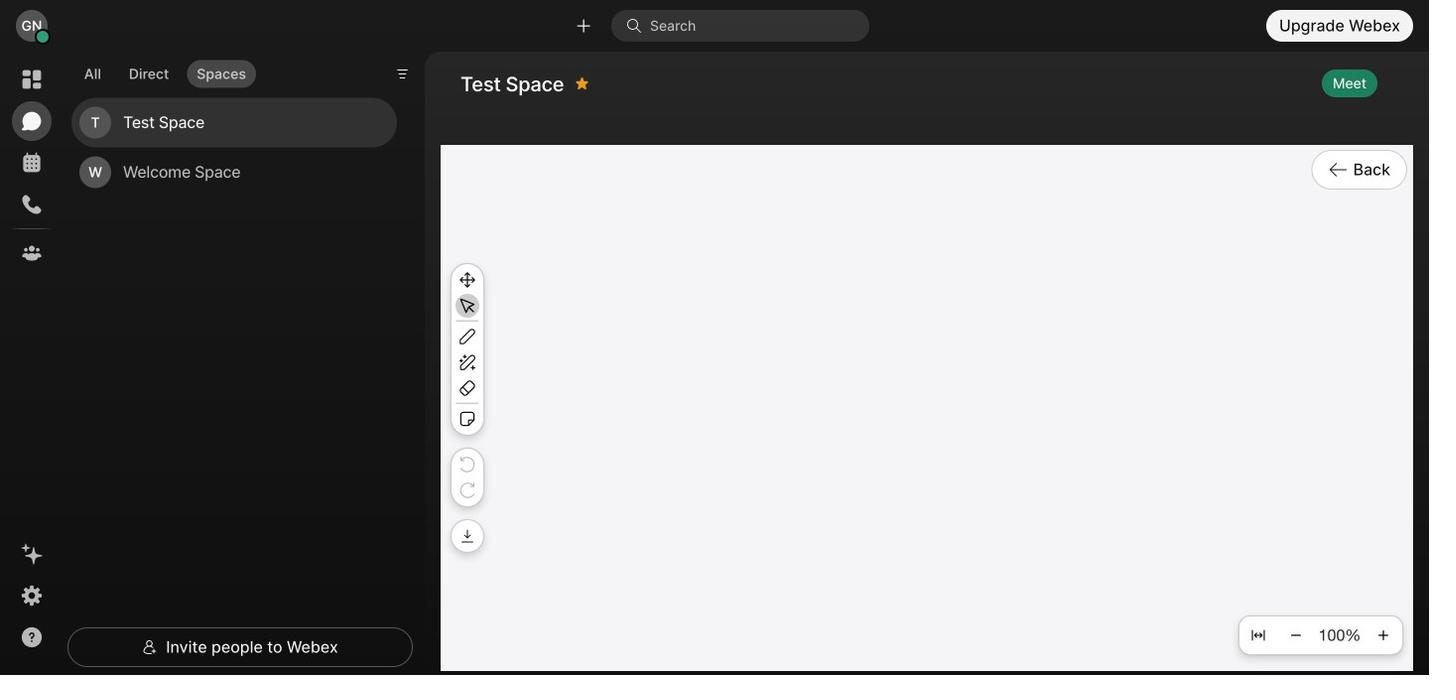 Task type: vqa. For each thing, say whether or not it's contained in the screenshot.
"Iron" element
no



Task type: describe. For each thing, give the bounding box(es) containing it.
test space list item
[[71, 98, 397, 148]]



Task type: locate. For each thing, give the bounding box(es) containing it.
webex tab list
[[12, 60, 52, 273]]

tab list
[[69, 48, 261, 94]]

navigation
[[0, 52, 64, 675]]

welcome space list item
[[71, 148, 397, 197]]



